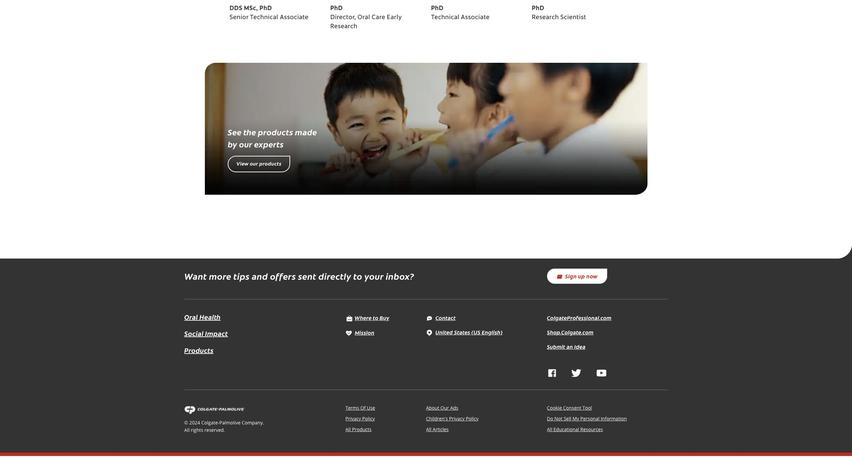 Task type: vqa. For each thing, say whether or not it's contained in the screenshot.
(US
yes



Task type: describe. For each thing, give the bounding box(es) containing it.
products link
[[184, 345, 214, 356]]

want more tips and offers sent directly to your inbox?
[[184, 270, 414, 282]]

phd for phd research scientist
[[532, 6, 545, 12]]

0 vertical spatial to
[[354, 270, 363, 282]]

terms
[[346, 405, 359, 411]]

2 policy from the left
[[466, 416, 479, 422]]

social impact
[[184, 329, 228, 338]]

submit
[[547, 343, 566, 350]]

all educational resources link
[[547, 427, 603, 433]]

united states (us english)
[[436, 329, 503, 336]]

sign up now link
[[547, 269, 608, 284]]

colgateprofessional.com link
[[547, 314, 612, 322]]

personal
[[581, 416, 600, 422]]

idea
[[575, 343, 586, 350]]

oral health link
[[184, 312, 221, 322]]

want
[[184, 270, 207, 282]]

do not sell my personal information link
[[547, 416, 627, 422]]

where
[[355, 314, 372, 322]]

contact link
[[426, 314, 456, 322]]

company.
[[242, 420, 264, 426]]

reserved.
[[205, 427, 225, 434]]

social impact link
[[184, 328, 228, 339]]

2 privacy from the left
[[449, 416, 465, 422]]

©
[[184, 420, 188, 426]]

view our products
[[237, 160, 282, 167]]

where to buy
[[355, 314, 390, 322]]

2024
[[189, 420, 200, 426]]

health
[[200, 312, 221, 322]]

children's privacy policy link
[[426, 416, 479, 422]]

my
[[573, 416, 580, 422]]

tool
[[583, 405, 592, 411]]

1 horizontal spatial to
[[373, 314, 379, 322]]

use
[[367, 405, 375, 411]]

youtube image
[[597, 369, 607, 377]]

sign
[[566, 273, 577, 280]]

1 vertical spatial our
[[250, 160, 258, 167]]

ads
[[451, 405, 459, 411]]

mission link
[[346, 329, 375, 336]]

mission
[[355, 329, 375, 336]]

all for all products
[[346, 427, 351, 433]]

research inside "phd director, oral care early research"
[[331, 24, 358, 30]]

english)
[[482, 329, 503, 336]]

united
[[436, 329, 453, 336]]

submit an idea
[[547, 343, 586, 350]]

all articles
[[426, 427, 449, 433]]

information
[[601, 416, 627, 422]]

care
[[372, 15, 386, 21]]

children's privacy policy
[[426, 416, 479, 422]]

of
[[361, 405, 366, 411]]

dds
[[230, 6, 243, 12]]

children's
[[426, 416, 448, 422]]

shop.colgate.com link
[[547, 329, 594, 336]]

products for our
[[259, 160, 282, 167]]

articles
[[433, 427, 449, 433]]

contact
[[436, 314, 456, 322]]

phd research scientist
[[532, 6, 587, 21]]

phd director, oral care early research
[[331, 6, 402, 30]]

colgate-
[[201, 420, 219, 426]]

where to buy link
[[346, 314, 390, 322]]

submit an idea link
[[547, 343, 586, 350]]

all products link
[[346, 427, 372, 433]]

an
[[567, 343, 573, 350]]

cookie consent tool
[[547, 405, 592, 411]]

© 2024 colgate-palmolive company. all rights reserved.
[[184, 420, 264, 434]]

associate inside dds msc, phd senior technical associate
[[280, 15, 309, 21]]

products made by our experts image
[[205, 63, 648, 195]]

phd for phd director, oral care early research
[[331, 6, 343, 12]]

phd for phd technical associate
[[431, 6, 444, 12]]

rounded corner image
[[838, 244, 853, 259]]

twitter image
[[572, 369, 582, 377]]

privacy policy link
[[346, 416, 375, 422]]

our inside see the products made by our experts
[[239, 138, 252, 149]]

palmolive
[[219, 420, 241, 426]]

by
[[228, 138, 237, 149]]

all inside © 2024 colgate-palmolive company. all rights reserved.
[[184, 427, 190, 434]]

senior
[[230, 15, 249, 21]]

privacy policy
[[346, 416, 375, 422]]

states
[[454, 329, 470, 336]]

1 policy from the left
[[362, 416, 375, 422]]

see
[[228, 126, 242, 137]]

all for all educational resources
[[547, 427, 553, 433]]

tips
[[234, 270, 250, 282]]

phd technical associate
[[431, 6, 490, 21]]

all for all articles
[[426, 427, 432, 433]]

early
[[387, 15, 402, 21]]

made
[[295, 126, 317, 137]]

buy
[[380, 314, 390, 322]]

do
[[547, 416, 554, 422]]



Task type: locate. For each thing, give the bounding box(es) containing it.
0 vertical spatial research
[[532, 15, 559, 21]]

4 phd from the left
[[532, 6, 545, 12]]

0 horizontal spatial research
[[331, 24, 358, 30]]

our right view
[[250, 160, 258, 167]]

now
[[587, 273, 598, 280]]

1 horizontal spatial policy
[[466, 416, 479, 422]]

shop.colgate.com
[[547, 329, 594, 336]]

about our ads
[[426, 405, 459, 411]]

technical inside dds msc, phd senior technical associate
[[250, 15, 279, 21]]

impact
[[205, 329, 228, 338]]

terms of use
[[346, 405, 375, 411]]

more
[[209, 270, 232, 282]]

up
[[579, 273, 585, 280]]

1 horizontal spatial products
[[352, 427, 372, 433]]

phd inside dds msc, phd senior technical associate
[[260, 6, 272, 12]]

consent
[[564, 405, 582, 411]]

see the products made by our experts
[[228, 126, 317, 149]]

do not sell my personal information
[[547, 416, 627, 422]]

0 horizontal spatial privacy
[[346, 416, 361, 422]]

1 privacy from the left
[[346, 416, 361, 422]]

all down ©
[[184, 427, 190, 434]]

2 phd from the left
[[331, 6, 343, 12]]

1 vertical spatial oral
[[184, 312, 198, 322]]

products up experts
[[258, 126, 293, 137]]

0 horizontal spatial associate
[[280, 15, 309, 21]]

1 vertical spatial products
[[352, 427, 372, 433]]

inbox?
[[386, 270, 414, 282]]

products down experts
[[259, 160, 282, 167]]

all down 'privacy policy' link
[[346, 427, 351, 433]]

oral inside "phd director, oral care early research"
[[358, 15, 370, 21]]

1 technical from the left
[[250, 15, 279, 21]]

products down social
[[184, 346, 214, 355]]

products down 'privacy policy' link
[[352, 427, 372, 433]]

all left articles
[[426, 427, 432, 433]]

1 horizontal spatial oral
[[358, 15, 370, 21]]

not
[[555, 416, 563, 422]]

our down "the"
[[239, 138, 252, 149]]

all products
[[346, 427, 372, 433]]

rights
[[191, 427, 203, 434]]

facebook image
[[548, 369, 556, 377]]

1 vertical spatial products
[[259, 160, 282, 167]]

oral health
[[184, 312, 221, 322]]

privacy down "terms"
[[346, 416, 361, 422]]

and
[[252, 270, 268, 282]]

phd inside phd technical associate
[[431, 6, 444, 12]]

research
[[532, 15, 559, 21], [331, 24, 358, 30]]

associate inside phd technical associate
[[461, 15, 490, 21]]

resources
[[581, 427, 603, 433]]

scientist
[[561, 15, 587, 21]]

associate
[[280, 15, 309, 21], [461, 15, 490, 21]]

technical
[[250, 15, 279, 21], [431, 15, 460, 21]]

0 horizontal spatial to
[[354, 270, 363, 282]]

0 horizontal spatial products
[[184, 346, 214, 355]]

all
[[346, 427, 351, 433], [426, 427, 432, 433], [547, 427, 553, 433], [184, 427, 190, 434]]

2 technical from the left
[[431, 15, 460, 21]]

colgateprofessional.com
[[547, 314, 612, 322]]

your
[[365, 270, 384, 282]]

1 horizontal spatial privacy
[[449, 416, 465, 422]]

research inside phd research scientist
[[532, 15, 559, 21]]

phd
[[260, 6, 272, 12], [331, 6, 343, 12], [431, 6, 444, 12], [532, 6, 545, 12]]

msc,
[[244, 6, 258, 12]]

privacy down ads on the bottom right of page
[[449, 416, 465, 422]]

all down do
[[547, 427, 553, 433]]

0 vertical spatial products
[[258, 126, 293, 137]]

technical inside phd technical associate
[[431, 15, 460, 21]]

(us
[[472, 329, 481, 336]]

0 vertical spatial our
[[239, 138, 252, 149]]

products inside see the products made by our experts
[[258, 126, 293, 137]]

oral left care
[[358, 15, 370, 21]]

privacy
[[346, 416, 361, 422], [449, 416, 465, 422]]

1 vertical spatial to
[[373, 314, 379, 322]]

products
[[258, 126, 293, 137], [259, 160, 282, 167]]

oral
[[358, 15, 370, 21], [184, 312, 198, 322]]

to left buy at bottom
[[373, 314, 379, 322]]

directly
[[319, 270, 351, 282]]

all articles link
[[426, 427, 449, 433]]

view our products link
[[228, 156, 290, 172]]

phd inside "phd director, oral care early research"
[[331, 6, 343, 12]]

educational
[[554, 427, 580, 433]]

policy
[[362, 416, 375, 422], [466, 416, 479, 422]]

view
[[237, 160, 249, 167]]

about our ads link
[[426, 405, 459, 411]]

3 phd from the left
[[431, 6, 444, 12]]

experts
[[254, 138, 284, 149]]

1 horizontal spatial technical
[[431, 15, 460, 21]]

offers
[[270, 270, 296, 282]]

0 horizontal spatial oral
[[184, 312, 198, 322]]

1 vertical spatial research
[[331, 24, 358, 30]]

about
[[426, 405, 440, 411]]

social
[[184, 329, 204, 338]]

cookie
[[547, 405, 562, 411]]

phd inside phd research scientist
[[532, 6, 545, 12]]

terms of use link
[[346, 405, 375, 411]]

the
[[244, 126, 256, 137]]

research down director,
[[331, 24, 358, 30]]

to left your
[[354, 270, 363, 282]]

1 horizontal spatial associate
[[461, 15, 490, 21]]

1 associate from the left
[[280, 15, 309, 21]]

0 vertical spatial oral
[[358, 15, 370, 21]]

products for the
[[258, 126, 293, 137]]

2 associate from the left
[[461, 15, 490, 21]]

all educational resources
[[547, 427, 603, 433]]

0 horizontal spatial policy
[[362, 416, 375, 422]]

sent
[[298, 270, 317, 282]]

sign up now
[[566, 273, 598, 280]]

1 horizontal spatial research
[[532, 15, 559, 21]]

oral up social
[[184, 312, 198, 322]]

research left scientist
[[532, 15, 559, 21]]

1 phd from the left
[[260, 6, 272, 12]]

0 horizontal spatial technical
[[250, 15, 279, 21]]

dds msc, phd senior technical associate
[[230, 6, 309, 21]]

sell
[[564, 416, 572, 422]]

cookie consent tool link
[[547, 405, 592, 411]]

0 vertical spatial products
[[184, 346, 214, 355]]

director,
[[331, 15, 356, 21]]

our
[[441, 405, 449, 411]]

to
[[354, 270, 363, 282], [373, 314, 379, 322]]



